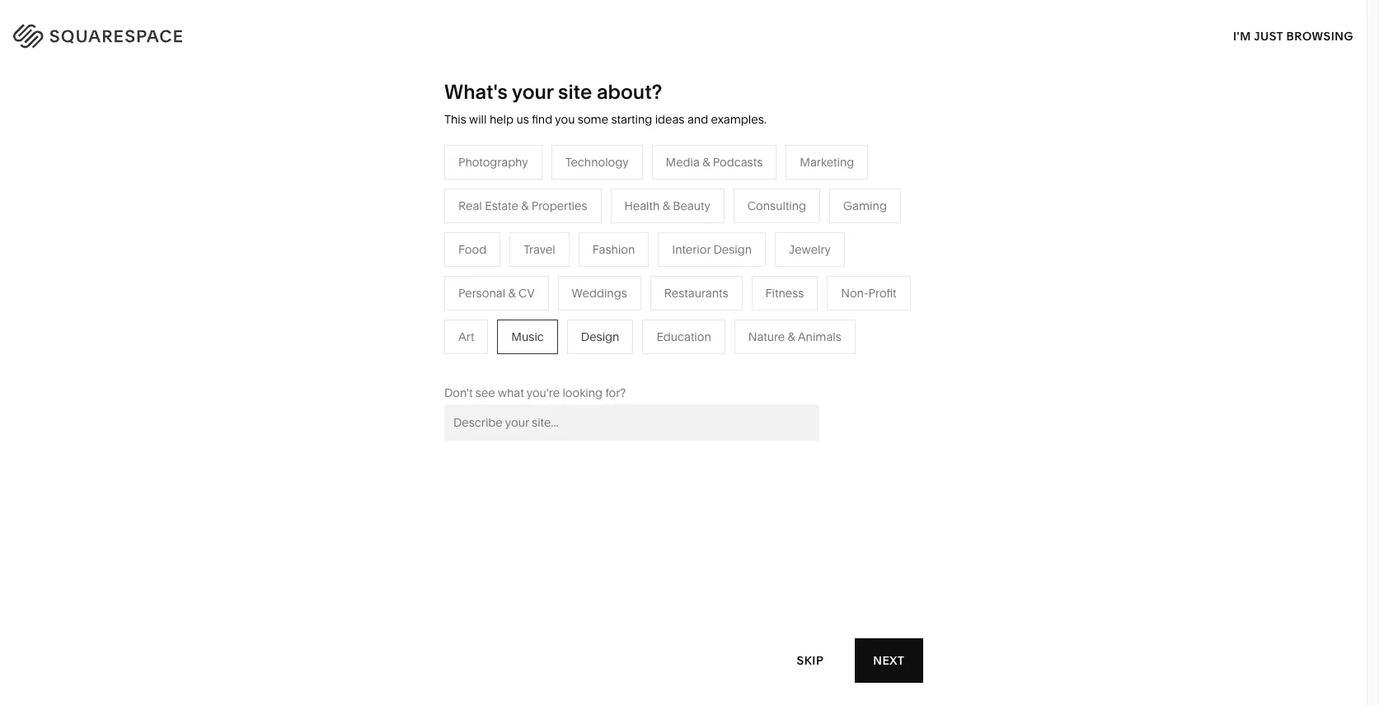 Task type: vqa. For each thing, say whether or not it's contained in the screenshot.
Community & Non-Profits "link"
yes



Task type: locate. For each thing, give the bounding box(es) containing it.
Technology radio
[[551, 145, 643, 180]]

& down restaurants 'link' on the top left of page
[[625, 278, 633, 293]]

nature & animals link
[[762, 254, 872, 269]]

weddings up events
[[572, 286, 627, 301]]

0 vertical spatial media & podcasts
[[666, 155, 763, 170]]

log             in
[[1307, 26, 1346, 40]]

0 vertical spatial non-
[[841, 286, 868, 301]]

business
[[447, 278, 495, 293]]

0 horizontal spatial fashion
[[415, 229, 457, 244]]

real estate & properties down the weddings link
[[588, 353, 717, 367]]

restaurants down the travel "link"
[[588, 254, 653, 269]]

real estate & properties
[[458, 198, 587, 213], [588, 353, 717, 367]]

1 vertical spatial nature
[[748, 330, 785, 344]]

media & podcasts link
[[588, 278, 702, 293]]

& down fitness option
[[788, 330, 795, 344]]

1 horizontal spatial podcasts
[[713, 155, 763, 170]]

art
[[458, 330, 474, 344]]

0 vertical spatial estate
[[485, 198, 518, 213]]

squarespace logo link
[[33, 20, 296, 46]]

1 vertical spatial animals
[[798, 330, 842, 344]]

home & decor link
[[762, 229, 859, 244]]

0 vertical spatial real estate & properties
[[458, 198, 587, 213]]

media & podcasts inside media & podcasts radio
[[666, 155, 763, 170]]

media & podcasts
[[666, 155, 763, 170], [588, 278, 686, 293]]

properties
[[531, 198, 587, 213], [662, 353, 717, 367]]

0 horizontal spatial travel
[[524, 242, 555, 257]]

you
[[555, 112, 575, 127]]

Nature & Animals radio
[[734, 320, 856, 354]]

real inside option
[[458, 198, 482, 213]]

& inside radio
[[788, 330, 795, 344]]

media up beauty
[[666, 155, 700, 170]]

Personal & CV radio
[[444, 276, 549, 311]]

1 horizontal spatial restaurants
[[664, 286, 728, 301]]

Education radio
[[642, 320, 725, 354]]

fashion
[[415, 229, 457, 244], [592, 242, 635, 257]]

Design radio
[[567, 320, 633, 354]]

jewelry
[[789, 242, 831, 257]]

travel
[[588, 229, 620, 244], [524, 242, 555, 257]]

nature
[[762, 254, 799, 269], [748, 330, 785, 344]]

0 vertical spatial food
[[458, 242, 486, 257]]

fashion up weddings option
[[592, 242, 635, 257]]

travel up restaurants 'link' on the top left of page
[[588, 229, 620, 244]]

1 vertical spatial nature & animals
[[748, 330, 842, 344]]

professional services link
[[415, 254, 546, 269]]

media up events
[[588, 278, 623, 293]]

animals
[[812, 254, 856, 269], [798, 330, 842, 344]]

podcasts inside radio
[[713, 155, 763, 170]]

0 horizontal spatial restaurants
[[588, 254, 653, 269]]

profits
[[518, 303, 552, 318]]

real up fashion link
[[458, 198, 482, 213]]

travel inside travel option
[[524, 242, 555, 257]]

0 horizontal spatial podcasts
[[636, 278, 686, 293]]

fitness
[[762, 278, 801, 293], [765, 286, 804, 301]]

1 vertical spatial real
[[588, 353, 612, 367]]

examples.
[[711, 112, 766, 127]]

Music radio
[[497, 320, 558, 354]]

nature & animals inside radio
[[748, 330, 842, 344]]

community
[[415, 303, 478, 318]]

1 horizontal spatial design
[[713, 242, 752, 257]]

looking
[[563, 386, 603, 400]]

technology
[[565, 155, 629, 170]]

this
[[444, 112, 466, 127]]

Real Estate & Properties radio
[[444, 189, 601, 223]]

0 horizontal spatial properties
[[531, 198, 587, 213]]

nature & animals down home & decor link
[[762, 254, 856, 269]]

fitness inside option
[[765, 286, 804, 301]]

health
[[624, 198, 660, 213]]

interior design
[[672, 242, 752, 257]]

1 horizontal spatial non-
[[841, 286, 868, 301]]

health & beauty
[[624, 198, 710, 213]]

don't see what you're looking for?
[[444, 386, 626, 400]]

1 vertical spatial design
[[581, 330, 619, 344]]

media & podcasts down and
[[666, 155, 763, 170]]

0 vertical spatial design
[[713, 242, 752, 257]]

1 vertical spatial non-
[[491, 303, 518, 318]]

nature & animals down fitness option
[[748, 330, 842, 344]]

consulting
[[747, 198, 806, 213]]

0 horizontal spatial media
[[588, 278, 623, 293]]

Restaurants radio
[[650, 276, 742, 311]]

1 horizontal spatial real estate & properties
[[588, 353, 717, 367]]

Interior Design radio
[[658, 232, 766, 267]]

restaurants down 'interior'
[[664, 286, 728, 301]]

0 horizontal spatial real estate & properties
[[458, 198, 587, 213]]

1 horizontal spatial estate
[[615, 353, 649, 367]]

estate down the weddings link
[[615, 353, 649, 367]]

real down the weddings link
[[588, 353, 612, 367]]

1 vertical spatial estate
[[615, 353, 649, 367]]

you're
[[527, 386, 560, 400]]

help
[[490, 112, 514, 127]]

fashion up professional in the left of the page
[[415, 229, 457, 244]]

0 vertical spatial properties
[[531, 198, 587, 213]]

fashion link
[[415, 229, 474, 244]]

podcasts down examples.
[[713, 155, 763, 170]]

1 horizontal spatial media
[[666, 155, 700, 170]]

0 horizontal spatial estate
[[485, 198, 518, 213]]

nature inside the nature & animals radio
[[748, 330, 785, 344]]

don't
[[444, 386, 473, 400]]

and
[[687, 112, 708, 127]]

events
[[588, 303, 625, 318]]

media & podcasts down restaurants 'link' on the top left of page
[[588, 278, 686, 293]]

1 horizontal spatial fashion
[[592, 242, 635, 257]]

weddings down the events link
[[588, 328, 644, 343]]

nature down the home
[[762, 254, 799, 269]]

food
[[458, 242, 486, 257], [415, 328, 443, 343]]

properties down education
[[662, 353, 717, 367]]

design inside design option
[[581, 330, 619, 344]]

decor
[[809, 229, 842, 244]]

just
[[1254, 28, 1283, 43]]

0 vertical spatial weddings
[[572, 286, 627, 301]]

for?
[[605, 386, 626, 400]]

restaurants
[[588, 254, 653, 269], [664, 286, 728, 301]]

Non-Profit radio
[[827, 276, 910, 311]]

Art radio
[[444, 320, 488, 354]]

0 horizontal spatial design
[[581, 330, 619, 344]]

estate
[[485, 198, 518, 213], [615, 353, 649, 367]]

1 horizontal spatial real
[[588, 353, 612, 367]]

0 horizontal spatial real
[[458, 198, 482, 213]]

nature & animals
[[762, 254, 856, 269], [748, 330, 842, 344]]

design
[[713, 242, 752, 257], [581, 330, 619, 344]]

real estate & properties inside real estate & properties option
[[458, 198, 587, 213]]

what's your site about? this will help us find you some starting ideas and examples.
[[444, 80, 766, 127]]

design right 'interior'
[[713, 242, 752, 257]]

real estate & properties up travel option
[[458, 198, 587, 213]]

Marketing radio
[[786, 145, 868, 180]]

0 vertical spatial real
[[458, 198, 482, 213]]

1 vertical spatial restaurants
[[664, 286, 728, 301]]

animals down fitness option
[[798, 330, 842, 344]]

about?
[[597, 80, 662, 104]]

non-
[[841, 286, 868, 301], [491, 303, 518, 318]]

0 horizontal spatial non-
[[491, 303, 518, 318]]

& up travel option
[[521, 198, 529, 213]]

Weddings radio
[[558, 276, 641, 311]]

real
[[458, 198, 482, 213], [588, 353, 612, 367]]

podcasts down restaurants 'link' on the top left of page
[[636, 278, 686, 293]]

non- down personal & cv
[[491, 303, 518, 318]]

nature down fitness option
[[748, 330, 785, 344]]

& down "personal"
[[481, 303, 488, 318]]

0 vertical spatial media
[[666, 155, 700, 170]]

home & decor
[[762, 229, 842, 244]]

Travel radio
[[510, 232, 569, 267]]

Fitness radio
[[751, 276, 818, 311]]

media
[[666, 155, 700, 170], [588, 278, 623, 293]]

travel up cv
[[524, 242, 555, 257]]

weddings inside option
[[572, 286, 627, 301]]

in
[[1334, 26, 1346, 40]]

0 horizontal spatial food
[[415, 328, 443, 343]]

1 vertical spatial podcasts
[[636, 278, 686, 293]]

podcasts
[[713, 155, 763, 170], [636, 278, 686, 293]]

what's
[[444, 80, 508, 104]]

what
[[498, 386, 524, 400]]

properties up travel option
[[531, 198, 587, 213]]

1 horizontal spatial properties
[[662, 353, 717, 367]]

1 vertical spatial properties
[[662, 353, 717, 367]]

beauty
[[673, 198, 710, 213]]

estate down photography option
[[485, 198, 518, 213]]

see
[[475, 386, 495, 400]]

1 vertical spatial weddings
[[588, 328, 644, 343]]

Jewelry radio
[[775, 232, 845, 267]]

fitness up the nature & animals radio
[[765, 286, 804, 301]]

animals down decor
[[812, 254, 856, 269]]

community & non-profits
[[415, 303, 552, 318]]

0 vertical spatial podcasts
[[713, 155, 763, 170]]

1 horizontal spatial food
[[458, 242, 486, 257]]

your
[[512, 80, 554, 104]]

&
[[703, 155, 710, 170], [521, 198, 529, 213], [662, 198, 670, 213], [798, 229, 806, 244], [802, 254, 809, 269], [625, 278, 633, 293], [508, 286, 516, 301], [481, 303, 488, 318], [788, 330, 795, 344], [651, 353, 659, 367]]

fitness down nature & animals link
[[762, 278, 801, 293]]

events link
[[588, 303, 641, 318]]

weddings
[[572, 286, 627, 301], [588, 328, 644, 343]]

non- down nature & animals link
[[841, 286, 868, 301]]

1 vertical spatial food
[[415, 328, 443, 343]]

ideas
[[655, 112, 685, 127]]

Gaming radio
[[829, 189, 901, 223]]

design down events
[[581, 330, 619, 344]]

find
[[532, 112, 552, 127]]



Task type: describe. For each thing, give the bounding box(es) containing it.
& left cv
[[508, 286, 516, 301]]

animals inside radio
[[798, 330, 842, 344]]

0 vertical spatial animals
[[812, 254, 856, 269]]

personal & cv
[[458, 286, 535, 301]]

real estate & properties link
[[588, 353, 734, 367]]

next button
[[855, 639, 922, 683]]

estate inside option
[[485, 198, 518, 213]]

degraw element
[[493, 564, 874, 706]]

will
[[469, 112, 487, 127]]

1 vertical spatial media & podcasts
[[588, 278, 686, 293]]

fitness link
[[762, 278, 817, 293]]

i'm just browsing
[[1233, 28, 1353, 43]]

& down and
[[703, 155, 710, 170]]

log             in link
[[1307, 26, 1346, 40]]

community & non-profits link
[[415, 303, 569, 318]]

i'm
[[1233, 28, 1251, 43]]

Food radio
[[444, 232, 501, 267]]

non-profit
[[841, 286, 896, 301]]

restaurants inside restaurants radio
[[664, 286, 728, 301]]

skip button
[[779, 638, 842, 684]]

gaming
[[843, 198, 887, 213]]

& down home & decor
[[802, 254, 809, 269]]

media inside radio
[[666, 155, 700, 170]]

& right health
[[662, 198, 670, 213]]

travel link
[[588, 229, 637, 244]]

interior
[[672, 242, 711, 257]]

personal
[[458, 286, 505, 301]]

some
[[578, 112, 608, 127]]

Media & Podcasts radio
[[652, 145, 777, 180]]

professional
[[415, 254, 481, 269]]

1 vertical spatial media
[[588, 278, 623, 293]]

degraw image
[[493, 564, 874, 706]]

professional services
[[415, 254, 530, 269]]

marketing
[[800, 155, 854, 170]]

skip
[[797, 653, 824, 668]]

i'm just browsing link
[[1233, 13, 1353, 59]]

0 vertical spatial restaurants
[[588, 254, 653, 269]]

Health & Beauty radio
[[610, 189, 724, 223]]

local
[[415, 278, 444, 293]]

design inside interior design option
[[713, 242, 752, 257]]

0 vertical spatial nature & animals
[[762, 254, 856, 269]]

Consulting radio
[[733, 189, 820, 223]]

home
[[762, 229, 796, 244]]

Fashion radio
[[578, 232, 649, 267]]

squarespace logo image
[[33, 20, 216, 46]]

& down education
[[651, 353, 659, 367]]

us
[[516, 112, 529, 127]]

next
[[873, 653, 904, 668]]

restaurants link
[[588, 254, 669, 269]]

services
[[484, 254, 530, 269]]

local business link
[[415, 278, 512, 293]]

& right the home
[[798, 229, 806, 244]]

Don't see what you're looking for? field
[[444, 405, 819, 441]]

Photography radio
[[444, 145, 542, 180]]

entertainment link
[[415, 353, 508, 367]]

weddings link
[[588, 328, 660, 343]]

local business
[[415, 278, 495, 293]]

non- inside option
[[841, 286, 868, 301]]

cv
[[518, 286, 535, 301]]

starting
[[611, 112, 652, 127]]

log
[[1307, 26, 1331, 40]]

food inside radio
[[458, 242, 486, 257]]

entertainment
[[415, 353, 491, 367]]

site
[[558, 80, 592, 104]]

music
[[511, 330, 544, 344]]

0 vertical spatial nature
[[762, 254, 799, 269]]

photography
[[458, 155, 528, 170]]

1 vertical spatial real estate & properties
[[588, 353, 717, 367]]

education
[[656, 330, 711, 344]]

profit
[[868, 286, 896, 301]]

1 horizontal spatial travel
[[588, 229, 620, 244]]

browsing
[[1286, 28, 1353, 43]]

fashion inside radio
[[592, 242, 635, 257]]

food link
[[415, 328, 459, 343]]

properties inside option
[[531, 198, 587, 213]]

& inside option
[[521, 198, 529, 213]]



